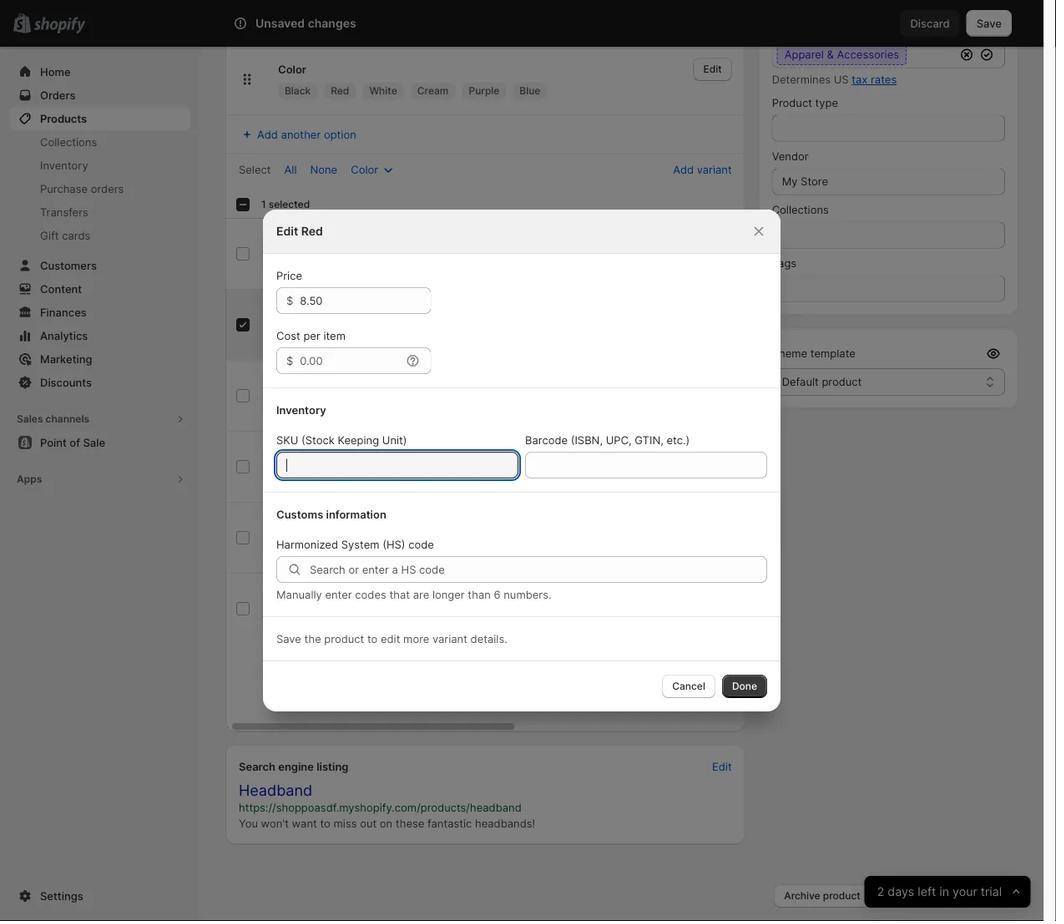 Task type: describe. For each thing, give the bounding box(es) containing it.
transfers link
[[10, 200, 190, 224]]

apps button
[[10, 468, 190, 491]]

sku (stock keeping unit)
[[276, 433, 407, 446]]

upc,
[[606, 433, 632, 446]]

etc.)
[[667, 433, 690, 446]]

options element containing cream
[[306, 460, 339, 473]]

sales channels button
[[10, 408, 190, 431]]

Barcode (ISBN, UPC, GTIN, etc.) text field
[[525, 452, 767, 479]]

0 vertical spatial cream
[[417, 85, 449, 97]]

1 horizontal spatial purple
[[469, 85, 500, 97]]

more
[[403, 632, 430, 645]]

headbands!
[[475, 817, 535, 830]]

cancel
[[672, 680, 706, 692]]

all
[[284, 163, 297, 176]]

discard
[[911, 17, 950, 30]]

rates
[[871, 73, 897, 86]]

unsaved
[[256, 16, 305, 30]]

edit red
[[276, 224, 323, 238]]

on
[[380, 817, 393, 830]]

to inside headband https://shoppoasdf.myshopify.com/products/headband you won't want to miss out on these fantastic headbands!
[[320, 817, 331, 830]]

edit button for black
[[690, 242, 729, 265]]

products
[[40, 112, 87, 125]]

longer
[[433, 588, 465, 601]]

Cost per item text field
[[300, 347, 401, 374]]

(hs)
[[383, 538, 405, 551]]

sales channels
[[17, 413, 89, 425]]

transfers
[[40, 205, 88, 218]]

options element containing black
[[306, 247, 333, 260]]

unit)
[[382, 433, 407, 446]]

manually enter codes that are longer than 6 numbers.
[[276, 588, 552, 601]]

numbers.
[[504, 588, 552, 601]]

variant inside button
[[697, 163, 732, 176]]

orders
[[91, 182, 124, 195]]

manually
[[276, 588, 322, 601]]

tags
[[772, 257, 797, 270]]

another
[[281, 128, 321, 141]]

determines us tax rates
[[772, 73, 897, 86]]

edit button for white
[[690, 384, 729, 407]]

that
[[390, 588, 410, 601]]

codes
[[355, 588, 386, 601]]

delete product button
[[878, 884, 969, 908]]

theme template
[[772, 347, 856, 360]]

won't
[[261, 817, 289, 830]]

1 horizontal spatial collections
[[772, 203, 829, 216]]

template
[[811, 347, 856, 360]]

product type
[[772, 96, 838, 109]]

product inside edit red dialog
[[324, 632, 364, 645]]

vendor
[[772, 150, 809, 163]]

add for add another option
[[257, 128, 278, 141]]

SKU (Stock Keeping Unit) text field
[[276, 452, 519, 479]]

harmonized
[[276, 538, 338, 551]]

details.
[[471, 632, 508, 645]]

all button
[[274, 158, 307, 181]]

product for delete product
[[921, 890, 959, 902]]

apps
[[17, 473, 42, 485]]

these
[[396, 817, 425, 830]]

0 horizontal spatial inventory
[[40, 159, 88, 172]]

gtin,
[[635, 433, 664, 446]]

price
[[276, 269, 302, 282]]

edit
[[381, 632, 400, 645]]

type
[[816, 96, 838, 109]]

(isbn,
[[571, 433, 603, 446]]

us
[[834, 73, 849, 86]]

barcode
[[525, 433, 568, 446]]

to inside edit red dialog
[[367, 632, 378, 645]]

customs
[[276, 508, 323, 521]]

1 vertical spatial black
[[306, 247, 333, 260]]

edit red dialog
[[0, 210, 1044, 712]]

gift
[[40, 229, 59, 242]]

option
[[324, 128, 356, 141]]

archive product button
[[774, 884, 871, 908]]

purchase orders
[[40, 182, 124, 195]]

0 vertical spatial red
[[331, 85, 349, 97]]

0 vertical spatial collections
[[40, 135, 97, 148]]

products link
[[10, 107, 190, 130]]

add variant
[[673, 163, 732, 176]]

default product
[[782, 375, 862, 388]]

gift cards
[[40, 229, 90, 242]]

barcode (isbn, upc, gtin, etc.)
[[525, 433, 690, 446]]

are
[[413, 588, 429, 601]]

inventory inside edit red dialog
[[276, 403, 326, 416]]

want
[[292, 817, 317, 830]]

1 vertical spatial white
[[306, 389, 335, 402]]

settings link
[[10, 884, 190, 908]]

miss
[[334, 817, 357, 830]]

per
[[303, 329, 320, 342]]

product for default product
[[822, 375, 862, 388]]

listing
[[317, 760, 349, 773]]

you
[[239, 817, 258, 830]]



Task type: vqa. For each thing, say whether or not it's contained in the screenshot.
Save Button
yes



Task type: locate. For each thing, give the bounding box(es) containing it.
2 vertical spatial red
[[306, 318, 326, 331]]

add another option button
[[229, 123, 366, 146]]

1 horizontal spatial inventory
[[276, 403, 326, 416]]

0 vertical spatial search
[[307, 17, 343, 30]]

0 horizontal spatial purple
[[306, 531, 338, 544]]

none button
[[300, 158, 348, 181]]

headband
[[239, 781, 312, 800]]

collections link
[[10, 130, 190, 154]]

blue
[[520, 85, 541, 97]]

unsaved changes
[[256, 16, 356, 30]]

tax
[[852, 73, 868, 86]]

1 vertical spatial cream
[[306, 460, 339, 473]]

settings
[[40, 889, 83, 902]]

$ down price
[[286, 294, 293, 307]]

0 vertical spatial add
[[257, 128, 278, 141]]

(stock
[[302, 433, 335, 446]]

search
[[307, 17, 343, 30], [239, 760, 276, 773]]

2 vertical spatial options element
[[306, 531, 338, 544]]

than
[[468, 588, 491, 601]]

search engine listing
[[239, 760, 349, 773]]

product for archive product
[[823, 890, 861, 902]]

0 vertical spatial white
[[369, 85, 397, 97]]

3 options element from the top
[[306, 531, 338, 544]]

out
[[360, 817, 377, 830]]

cards
[[62, 229, 90, 242]]

cost
[[276, 329, 300, 342]]

1 vertical spatial $
[[286, 354, 293, 367]]

1 vertical spatial collections
[[772, 203, 829, 216]]

purchase
[[40, 182, 88, 195]]

0 vertical spatial inventory
[[40, 159, 88, 172]]

save
[[977, 17, 1002, 30], [276, 632, 301, 645], [986, 890, 1009, 902]]

options element containing purple
[[306, 531, 338, 544]]

variant left vendor
[[697, 163, 732, 176]]

options element down customs information
[[306, 531, 338, 544]]

1 vertical spatial variant
[[433, 632, 468, 645]]

purple down customs information
[[306, 531, 338, 544]]

0 vertical spatial purple
[[469, 85, 500, 97]]

collections down vendor
[[772, 203, 829, 216]]

Harmonized System (HS) code text field
[[310, 556, 767, 583]]

$ for cost per item
[[286, 354, 293, 367]]

variant right "more"
[[433, 632, 468, 645]]

product right the the
[[324, 632, 364, 645]]

0 vertical spatial black
[[285, 85, 311, 97]]

2 options element from the top
[[306, 460, 339, 473]]

keeping
[[338, 433, 379, 446]]

6
[[494, 588, 501, 601]]

inventory link
[[10, 154, 190, 177]]

search for search engine listing
[[239, 760, 276, 773]]

to left miss
[[320, 817, 331, 830]]

save for bottom save button
[[986, 890, 1009, 902]]

purchase orders link
[[10, 177, 190, 200]]

purple left blue
[[469, 85, 500, 97]]

0 vertical spatial $
[[286, 294, 293, 307]]

search inside button
[[307, 17, 343, 30]]

options element
[[306, 247, 333, 260], [306, 460, 339, 473], [306, 531, 338, 544]]

variants
[[239, 29, 282, 42]]

discounts link
[[10, 371, 190, 394]]

inventory up purchase
[[40, 159, 88, 172]]

1 vertical spatial to
[[320, 817, 331, 830]]

1 horizontal spatial cream
[[417, 85, 449, 97]]

1 horizontal spatial variant
[[697, 163, 732, 176]]

0 vertical spatial options element
[[306, 247, 333, 260]]

1 vertical spatial save
[[276, 632, 301, 645]]

save for the topmost save button
[[977, 17, 1002, 30]]

1 horizontal spatial to
[[367, 632, 378, 645]]

product inside button
[[921, 890, 959, 902]]

add
[[257, 128, 278, 141], [673, 163, 694, 176]]

0 horizontal spatial collections
[[40, 135, 97, 148]]

home
[[40, 65, 71, 78]]

2 $ from the top
[[286, 354, 293, 367]]

collections down products
[[40, 135, 97, 148]]

search button
[[280, 10, 764, 37]]

0 vertical spatial variant
[[697, 163, 732, 176]]

0 horizontal spatial variant
[[433, 632, 468, 645]]

save right delete product
[[986, 890, 1009, 902]]

collections
[[40, 135, 97, 148], [772, 203, 829, 216]]

options element down (stock
[[306, 460, 339, 473]]

sku
[[276, 433, 298, 446]]

color
[[278, 63, 307, 76]]

variant inside edit red dialog
[[433, 632, 468, 645]]

1 horizontal spatial add
[[673, 163, 694, 176]]

delete product
[[888, 890, 959, 902]]

product
[[772, 96, 813, 109]]

search for search
[[307, 17, 343, 30]]

1 options element from the top
[[306, 247, 333, 260]]

0 vertical spatial to
[[367, 632, 378, 645]]

red right cost
[[306, 318, 326, 331]]

save button right delete product button
[[975, 884, 1019, 908]]

home link
[[10, 60, 190, 84]]

sales
[[17, 413, 43, 425]]

0 vertical spatial save
[[977, 17, 1002, 30]]

1 vertical spatial save button
[[975, 884, 1019, 908]]

1 vertical spatial search
[[239, 760, 276, 773]]

1 vertical spatial options element
[[306, 460, 339, 473]]

product inside button
[[823, 890, 861, 902]]

1 vertical spatial red
[[301, 224, 323, 238]]

https://shoppoasdf.myshopify.com/products/headband
[[239, 801, 522, 814]]

1 vertical spatial purple
[[306, 531, 338, 544]]

options element down edit red
[[306, 247, 333, 260]]

add variant button
[[663, 155, 742, 184]]

1 vertical spatial edit button
[[690, 384, 729, 407]]

black down edit red
[[306, 247, 333, 260]]

edit inside dialog
[[276, 224, 298, 238]]

1 $ from the top
[[286, 294, 293, 307]]

to left edit
[[367, 632, 378, 645]]

select
[[239, 163, 271, 176]]

black down color
[[285, 85, 311, 97]]

discard button
[[901, 10, 960, 37]]

0 horizontal spatial add
[[257, 128, 278, 141]]

1 horizontal spatial white
[[369, 85, 397, 97]]

headband https://shoppoasdf.myshopify.com/products/headband you won't want to miss out on these fantastic headbands!
[[239, 781, 535, 830]]

save the product to edit more variant details.
[[276, 632, 508, 645]]

default
[[782, 375, 819, 388]]

red up price
[[301, 224, 323, 238]]

product down template
[[822, 375, 862, 388]]

channels
[[46, 413, 89, 425]]

0 vertical spatial edit button
[[690, 242, 729, 265]]

done
[[732, 680, 757, 692]]

0 horizontal spatial cream
[[306, 460, 339, 473]]

save button right discard button
[[967, 10, 1012, 37]]

harmonized system (hs) code
[[276, 538, 434, 551]]

information
[[326, 508, 387, 521]]

white
[[369, 85, 397, 97], [306, 389, 335, 402]]

$ for price
[[286, 294, 293, 307]]

0 horizontal spatial search
[[239, 760, 276, 773]]

theme
[[772, 347, 808, 360]]

black
[[285, 85, 311, 97], [306, 247, 333, 260]]

save inside edit red dialog
[[276, 632, 301, 645]]

determines
[[772, 73, 831, 86]]

$ down cost
[[286, 354, 293, 367]]

1 vertical spatial add
[[673, 163, 694, 176]]

fantastic
[[428, 817, 472, 830]]

save right the discard
[[977, 17, 1002, 30]]

engine
[[278, 760, 314, 773]]

inventory
[[40, 159, 88, 172], [276, 403, 326, 416]]

none
[[310, 163, 338, 176]]

product right 'archive'
[[823, 890, 861, 902]]

Price text field
[[300, 287, 431, 314]]

cost per item
[[276, 329, 346, 342]]

archive
[[784, 890, 821, 902]]

shopify image
[[34, 17, 85, 34]]

gift cards link
[[10, 224, 190, 247]]

item
[[324, 329, 346, 342]]

search right the unsaved
[[307, 17, 343, 30]]

0 horizontal spatial to
[[320, 817, 331, 830]]

red up option
[[331, 85, 349, 97]]

product right "delete"
[[921, 890, 959, 902]]

red inside dialog
[[301, 224, 323, 238]]

add for add variant
[[673, 163, 694, 176]]

2 vertical spatial save
[[986, 890, 1009, 902]]

changes
[[308, 16, 356, 30]]

done button
[[722, 675, 767, 698]]

code
[[409, 538, 434, 551]]

edit button
[[690, 242, 729, 265], [690, 384, 729, 407], [702, 755, 742, 778]]

1 horizontal spatial search
[[307, 17, 343, 30]]

inventory up sku
[[276, 403, 326, 416]]

discounts
[[40, 376, 92, 389]]

tax rates link
[[852, 73, 897, 86]]

0 horizontal spatial white
[[306, 389, 335, 402]]

0 vertical spatial save button
[[967, 10, 1012, 37]]

delete
[[888, 890, 919, 902]]

customs information
[[276, 508, 387, 521]]

purple
[[469, 85, 500, 97], [306, 531, 338, 544]]

save left the the
[[276, 632, 301, 645]]

add another option
[[257, 128, 356, 141]]

$
[[286, 294, 293, 307], [286, 354, 293, 367]]

2 vertical spatial edit button
[[702, 755, 742, 778]]

search up headband at the bottom left of page
[[239, 760, 276, 773]]

1 vertical spatial inventory
[[276, 403, 326, 416]]



